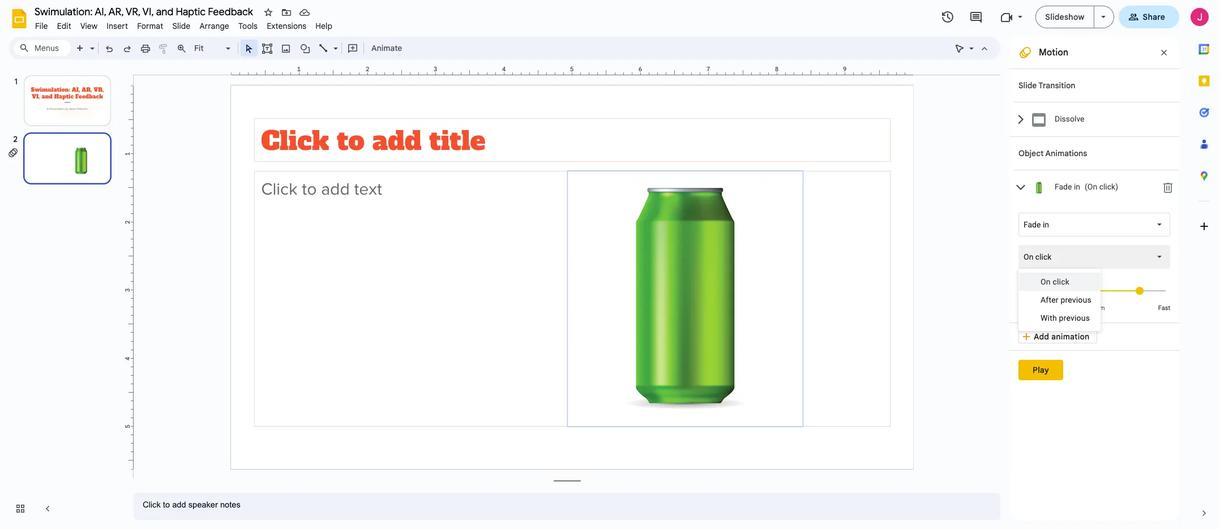 Task type: describe. For each thing, give the bounding box(es) containing it.
insert image image
[[280, 40, 293, 56]]

dissolve
[[1055, 115, 1085, 124]]

menu bar banner
[[0, 0, 1221, 530]]

shape image
[[299, 40, 312, 56]]

fade for fade in
[[1024, 220, 1041, 229]]

with
[[1041, 314, 1057, 323]]

animations
[[1046, 148, 1088, 159]]

slider inside tab panel
[[1019, 278, 1171, 304]]

on inside option
[[1024, 253, 1034, 262]]

fade in
[[1024, 220, 1049, 229]]

add animation
[[1034, 332, 1090, 342]]

file
[[35, 21, 48, 31]]

on click list box
[[1019, 245, 1171, 269]]

fade in option
[[1024, 219, 1049, 231]]

tab list inside menu bar banner
[[1189, 33, 1221, 498]]

arrange
[[200, 21, 229, 31]]

animate
[[372, 43, 402, 53]]

view menu item
[[76, 19, 102, 33]]

medium
[[1083, 305, 1105, 312]]

(on
[[1085, 182, 1098, 192]]

help menu item
[[311, 19, 337, 33]]

extensions
[[267, 21, 307, 31]]

extensions menu item
[[262, 19, 311, 33]]

menu bar inside menu bar banner
[[31, 15, 337, 33]]

mode and view toolbar
[[951, 37, 994, 59]]

1 vertical spatial click
[[1053, 278, 1070, 287]]

motion section
[[1010, 0, 1181, 528]]

share button
[[1119, 6, 1180, 28]]

click inside option
[[1036, 253, 1052, 262]]

previous for after previous
[[1061, 296, 1092, 305]]

main toolbar
[[70, 40, 408, 57]]

fade in (on click)
[[1055, 182, 1119, 192]]

slow
[[1019, 305, 1032, 312]]

edit menu item
[[52, 19, 76, 33]]

slideshow button
[[1036, 6, 1095, 28]]

Rename text field
[[31, 5, 259, 18]]

file menu item
[[31, 19, 52, 33]]

on click inside on click list box
[[1024, 253, 1052, 262]]

arrange menu item
[[195, 19, 234, 33]]

animate button
[[366, 40, 407, 57]]

motion
[[1039, 47, 1069, 58]]

in for fade in (on click)
[[1074, 182, 1081, 192]]

tools menu item
[[234, 19, 262, 33]]

on click option
[[1024, 251, 1052, 263]]

list box containing on click
[[1019, 269, 1101, 331]]



Task type: locate. For each thing, give the bounding box(es) containing it.
0 vertical spatial on
[[1024, 253, 1034, 262]]

click down fade in
[[1036, 253, 1052, 262]]

on up after
[[1041, 278, 1051, 287]]

navigation
[[0, 64, 125, 530]]

0 horizontal spatial on
[[1024, 253, 1034, 262]]

fast button
[[1159, 305, 1171, 312]]

1 vertical spatial slide
[[1019, 80, 1037, 91]]

1 vertical spatial previous
[[1059, 314, 1090, 323]]

previous up with previous
[[1061, 296, 1092, 305]]

view
[[80, 21, 98, 31]]

slide inside motion 'section'
[[1019, 80, 1037, 91]]

on down fade in option
[[1024, 253, 1034, 262]]

edit
[[57, 21, 71, 31]]

1 horizontal spatial on
[[1041, 278, 1051, 287]]

0 horizontal spatial click
[[1036, 253, 1052, 262]]

object
[[1019, 148, 1044, 159]]

tab panel inside object animations tab list
[[1014, 204, 1180, 323]]

animation
[[1052, 332, 1090, 342]]

1 vertical spatial in
[[1043, 220, 1049, 229]]

click)
[[1100, 182, 1119, 192]]

fade left (on
[[1055, 182, 1072, 192]]

in for fade in
[[1043, 220, 1049, 229]]

slide for slide transition
[[1019, 80, 1037, 91]]

tab panel
[[1014, 204, 1180, 323]]

0 horizontal spatial slide
[[172, 21, 191, 31]]

share
[[1143, 12, 1166, 22]]

tab panel containing fade in
[[1014, 204, 1180, 323]]

play button
[[1019, 360, 1064, 381]]

duration element
[[1019, 278, 1171, 312]]

0 vertical spatial previous
[[1061, 296, 1092, 305]]

play
[[1033, 365, 1049, 376]]

0 vertical spatial slide
[[172, 21, 191, 31]]

Menus field
[[14, 40, 71, 56]]

in up the on click option
[[1043, 220, 1049, 229]]

0 horizontal spatial in
[[1043, 220, 1049, 229]]

on click
[[1024, 253, 1052, 262], [1041, 278, 1070, 287]]

0 horizontal spatial fade
[[1024, 220, 1041, 229]]

transition
[[1039, 80, 1076, 91]]

medium button
[[1069, 305, 1119, 312]]

Star checkbox
[[261, 5, 276, 20]]

fade inside option
[[1024, 220, 1041, 229]]

previous
[[1061, 296, 1092, 305], [1059, 314, 1090, 323]]

in left (on
[[1074, 182, 1081, 192]]

click up after previous
[[1053, 278, 1070, 287]]

presentation options image
[[1101, 16, 1106, 18]]

slide transition
[[1019, 80, 1076, 91]]

insert
[[107, 21, 128, 31]]

format menu item
[[133, 19, 168, 33]]

slide right format menu item
[[172, 21, 191, 31]]

1 vertical spatial on click
[[1041, 278, 1070, 287]]

slide for slide
[[172, 21, 191, 31]]

click
[[1036, 253, 1052, 262], [1053, 278, 1070, 287]]

1 horizontal spatial fade
[[1055, 182, 1072, 192]]

add
[[1034, 332, 1050, 342]]

1 horizontal spatial in
[[1074, 182, 1081, 192]]

help
[[316, 21, 333, 31]]

menu bar containing file
[[31, 15, 337, 33]]

Zoom field
[[191, 40, 236, 57]]

previous up animation
[[1059, 314, 1090, 323]]

select line image
[[331, 41, 338, 45]]

new slide with layout image
[[87, 41, 95, 45]]

0 vertical spatial fade
[[1055, 182, 1072, 192]]

object animations tab list
[[1010, 0, 1181, 528]]

0 vertical spatial in
[[1074, 182, 1081, 192]]

0 vertical spatial click
[[1036, 253, 1052, 262]]

menu bar
[[31, 15, 337, 33]]

tools
[[238, 21, 258, 31]]

insert menu item
[[102, 19, 133, 33]]

live pointer settings image
[[967, 41, 974, 45]]

navigation inside motion application
[[0, 64, 125, 530]]

1 vertical spatial fade
[[1024, 220, 1041, 229]]

fade for fade in (on click)
[[1055, 182, 1072, 192]]

in inside "tab"
[[1074, 182, 1081, 192]]

on click up after
[[1041, 278, 1070, 287]]

in inside option
[[1043, 220, 1049, 229]]

object animations
[[1019, 148, 1088, 159]]

slide
[[172, 21, 191, 31], [1019, 80, 1037, 91]]

tab list
[[1189, 33, 1221, 498]]

motion application
[[0, 0, 1221, 530]]

add animation button
[[1019, 330, 1097, 344]]

tab inside motion application
[[1014, 0, 1181, 528]]

on click down fade in option
[[1024, 253, 1052, 262]]

previous for with previous
[[1059, 314, 1090, 323]]

fade up the on click option
[[1024, 220, 1041, 229]]

format
[[137, 21, 163, 31]]

in
[[1074, 182, 1081, 192], [1043, 220, 1049, 229]]

1 horizontal spatial click
[[1053, 278, 1070, 287]]

dissolve tab
[[1014, 102, 1180, 136]]

slider
[[1019, 278, 1171, 304]]

slideshow
[[1046, 12, 1085, 22]]

after previous
[[1041, 296, 1092, 305]]

on
[[1024, 253, 1034, 262], [1041, 278, 1051, 287]]

after
[[1041, 296, 1059, 305]]

fast
[[1159, 305, 1171, 312]]

list box
[[1019, 269, 1101, 331]]

fade
[[1055, 182, 1072, 192], [1024, 220, 1041, 229]]

1 horizontal spatial slide
[[1019, 80, 1037, 91]]

tab containing fade in
[[1014, 0, 1181, 528]]

slide menu item
[[168, 19, 195, 33]]

Zoom text field
[[193, 40, 224, 56]]

1 vertical spatial on
[[1041, 278, 1051, 287]]

slide left transition
[[1019, 80, 1037, 91]]

0 vertical spatial on click
[[1024, 253, 1052, 262]]

slide inside menu item
[[172, 21, 191, 31]]

tab
[[1014, 0, 1181, 528]]

with previous
[[1041, 314, 1090, 323]]



Task type: vqa. For each thing, say whether or not it's contained in the screenshot.
Job associated with Job offer letter
no



